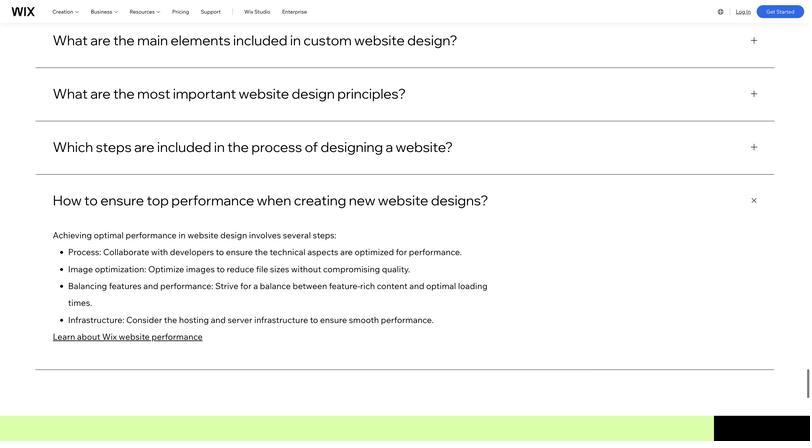 Task type: vqa. For each thing, say whether or not it's contained in the screenshot.
LEARN ABOUT WIX WEBSITE PERFORMANCE
yes



Task type: locate. For each thing, give the bounding box(es) containing it.
the for main
[[113, 32, 135, 49]]

1 vertical spatial a
[[254, 281, 258, 292]]

0 horizontal spatial a
[[254, 281, 258, 292]]

quality.
[[382, 264, 411, 275]]

what are the most important website design principles?
[[53, 85, 406, 102]]

1 vertical spatial what
[[53, 85, 88, 102]]

resources button
[[130, 8, 161, 15]]

design inside list item
[[221, 230, 247, 241]]

to
[[84, 192, 98, 209], [216, 247, 224, 258], [217, 264, 225, 275], [310, 315, 319, 326]]

pricing link
[[172, 8, 189, 15]]

list
[[36, 0, 775, 370]]

are inside how to ensure top performance when creating new website designs? list item
[[341, 247, 353, 258]]

0 vertical spatial a
[[386, 138, 394, 156]]

images
[[186, 264, 215, 275]]

a
[[386, 138, 394, 156], [254, 281, 258, 292]]

what for what are the main elements included in custom website design?
[[53, 32, 88, 49]]

when
[[257, 192, 292, 209]]

2 horizontal spatial in
[[290, 32, 301, 49]]

0 vertical spatial optimal
[[94, 230, 124, 241]]

get started link
[[757, 5, 805, 18]]

log in
[[737, 8, 752, 15]]

enterprise link
[[282, 8, 307, 15]]

0 vertical spatial in
[[290, 32, 301, 49]]

optimal up "collaborate"
[[94, 230, 124, 241]]

custom
[[304, 32, 352, 49]]

collaborate
[[103, 247, 149, 258]]

wix left studio
[[245, 8, 254, 15]]

1 horizontal spatial included
[[233, 32, 288, 49]]

1 what from the top
[[53, 32, 88, 49]]

0 horizontal spatial for
[[241, 281, 252, 292]]

wix right the about on the left bottom of page
[[102, 332, 117, 343]]

consider
[[126, 315, 162, 326]]

what are the main elements included in custom website design? list item
[[36, 13, 775, 67]]

performance for top
[[172, 192, 255, 209]]

1 vertical spatial wix
[[102, 332, 117, 343]]

website inside list item
[[239, 85, 289, 102]]

wix
[[245, 8, 254, 15], [102, 332, 117, 343]]

what inside list item
[[53, 85, 88, 102]]

1 vertical spatial ensure
[[226, 247, 253, 258]]

process: collaborate with developers to ensure the technical aspects are optimized for performance.
[[68, 247, 462, 258]]

support link
[[201, 8, 221, 15]]

and down optimize
[[144, 281, 159, 292]]

involves
[[249, 230, 281, 241]]

process:
[[68, 247, 101, 258]]

2 horizontal spatial and
[[410, 281, 425, 292]]

2 vertical spatial ensure
[[320, 315, 347, 326]]

1 vertical spatial in
[[214, 138, 225, 156]]

the inside what are the main elements included in custom website design? "list item"
[[113, 32, 135, 49]]

ensure
[[100, 192, 144, 209], [226, 247, 253, 258], [320, 315, 347, 326]]

0 vertical spatial what
[[53, 32, 88, 49]]

get started
[[767, 8, 795, 15]]

2 what from the top
[[53, 85, 88, 102]]

1 horizontal spatial for
[[396, 247, 407, 258]]

smooth
[[349, 315, 379, 326]]

what inside "list item"
[[53, 32, 88, 49]]

0 vertical spatial performance
[[172, 192, 255, 209]]

0 vertical spatial included
[[233, 32, 288, 49]]

business button
[[91, 8, 118, 15]]

the inside "what are the most important website design principles?" list item
[[113, 85, 135, 102]]

the for most
[[113, 85, 135, 102]]

developers
[[170, 247, 214, 258]]

the for hosting
[[164, 315, 177, 326]]

2 vertical spatial in
[[179, 230, 186, 241]]

optimal inside balancing features and performance: strive for a balance between feature-rich content and optimal loading times.
[[427, 281, 457, 292]]

times.
[[68, 298, 92, 309]]

designing
[[321, 138, 383, 156]]

optimized
[[355, 247, 394, 258]]

list item
[[36, 0, 775, 13]]

which
[[53, 138, 93, 156]]

1 horizontal spatial and
[[211, 315, 226, 326]]

0 vertical spatial for
[[396, 247, 407, 258]]

image
[[68, 264, 93, 275]]

0 horizontal spatial wix
[[102, 332, 117, 343]]

1 vertical spatial included
[[157, 138, 212, 156]]

0 horizontal spatial included
[[157, 138, 212, 156]]

and left server
[[211, 315, 226, 326]]

design?
[[408, 32, 458, 49]]

1 vertical spatial performance.
[[381, 315, 434, 326]]

the
[[113, 32, 135, 49], [113, 85, 135, 102], [228, 138, 249, 156], [255, 247, 268, 258], [164, 315, 177, 326]]

support
[[201, 8, 221, 15]]

how to ensure top performance when creating new website designs? list item
[[36, 173, 775, 370]]

0 vertical spatial design
[[292, 85, 335, 102]]

1 vertical spatial optimal
[[427, 281, 457, 292]]

language selector, english selected image
[[718, 8, 725, 15]]

0 horizontal spatial design
[[221, 230, 247, 241]]

important
[[173, 85, 236, 102]]

in
[[290, 32, 301, 49], [214, 138, 225, 156], [179, 230, 186, 241]]

1 horizontal spatial optimal
[[427, 281, 457, 292]]

for up the quality.
[[396, 247, 407, 258]]

1 horizontal spatial design
[[292, 85, 335, 102]]

1 vertical spatial for
[[241, 281, 252, 292]]

1 vertical spatial design
[[221, 230, 247, 241]]

process
[[252, 138, 302, 156]]

and right 'content'
[[410, 281, 425, 292]]

0 vertical spatial ensure
[[100, 192, 144, 209]]

included inside "list item"
[[233, 32, 288, 49]]

for
[[396, 247, 407, 258], [241, 281, 252, 292]]

feature-
[[329, 281, 361, 292]]

performance
[[172, 192, 255, 209], [126, 230, 177, 241], [152, 332, 203, 343]]

loading
[[459, 281, 488, 292]]

2 vertical spatial performance
[[152, 332, 203, 343]]

how
[[53, 192, 82, 209]]

strive
[[215, 281, 239, 292]]

2 horizontal spatial ensure
[[320, 315, 347, 326]]

a inside balancing features and performance: strive for a balance between feature-rich content and optimal loading times.
[[254, 281, 258, 292]]

image optimization: optimize images to reduce file sizes without compromising quality.
[[68, 264, 411, 275]]

0 horizontal spatial ensure
[[100, 192, 144, 209]]

which steps are included in the process of designing a website?
[[53, 138, 453, 156]]

for down reduce
[[241, 281, 252, 292]]

design
[[292, 85, 335, 102], [221, 230, 247, 241]]

optimal left loading
[[427, 281, 457, 292]]

creation
[[53, 8, 73, 15]]

sizes
[[270, 264, 290, 275]]

website inside "list item"
[[355, 32, 405, 49]]

and
[[144, 281, 159, 292], [410, 281, 425, 292], [211, 315, 226, 326]]

steps:
[[313, 230, 337, 241]]

1 horizontal spatial a
[[386, 138, 394, 156]]

are
[[90, 32, 111, 49], [90, 85, 111, 102], [134, 138, 155, 156], [341, 247, 353, 258]]

infrastructure:
[[68, 315, 125, 326]]

what
[[53, 32, 88, 49], [53, 85, 88, 102]]

optimization:
[[95, 264, 146, 275]]

log
[[737, 8, 746, 15]]

included
[[233, 32, 288, 49], [157, 138, 212, 156]]

performance.
[[409, 247, 462, 258], [381, 315, 434, 326]]

0 vertical spatial wix
[[245, 8, 254, 15]]



Task type: describe. For each thing, give the bounding box(es) containing it.
enterprise
[[282, 8, 307, 15]]

get
[[767, 8, 776, 15]]

list containing what are the main elements included in custom website design?
[[36, 0, 775, 370]]

between
[[293, 281, 327, 292]]

with
[[151, 247, 168, 258]]

which steps are included in the process of designing a website? list item
[[36, 120, 775, 174]]

rich
[[361, 281, 375, 292]]

balancing
[[68, 281, 107, 292]]

performance:
[[160, 281, 214, 292]]

of
[[305, 138, 318, 156]]

server
[[228, 315, 253, 326]]

business
[[91, 8, 112, 15]]

balancing features and performance: strive for a balance between feature-rich content and optimal loading times.
[[68, 281, 488, 309]]

what are the most important website design principles? list item
[[36, 67, 775, 120]]

included inside list item
[[157, 138, 212, 156]]

compromising
[[323, 264, 380, 275]]

achieving
[[53, 230, 92, 241]]

reduce
[[227, 264, 254, 275]]

1 horizontal spatial wix
[[245, 8, 254, 15]]

aspects
[[308, 247, 339, 258]]

how to ensure top performance when creating new website designs?
[[53, 192, 489, 209]]

wix inside how to ensure top performance when creating new website designs? list item
[[102, 332, 117, 343]]

balance
[[260, 281, 291, 292]]

new
[[349, 192, 376, 209]]

design inside list item
[[292, 85, 335, 102]]

file
[[256, 264, 268, 275]]

0 horizontal spatial in
[[179, 230, 186, 241]]

infrastructure: consider the hosting and server infrastructure to ensure smooth performance.
[[68, 315, 434, 326]]

hosting
[[179, 315, 209, 326]]

features
[[109, 281, 142, 292]]

wix studio link
[[245, 8, 271, 15]]

without
[[291, 264, 322, 275]]

steps
[[96, 138, 132, 156]]

0 horizontal spatial and
[[144, 281, 159, 292]]

are inside list item
[[134, 138, 155, 156]]

0 horizontal spatial optimal
[[94, 230, 124, 241]]

learn
[[53, 332, 75, 343]]

in inside "list item"
[[290, 32, 301, 49]]

creating
[[294, 192, 347, 209]]

about
[[77, 332, 100, 343]]

principles?
[[338, 85, 406, 102]]

performance for website
[[152, 332, 203, 343]]

what for what are the most important website design principles?
[[53, 85, 88, 102]]

elements
[[171, 32, 231, 49]]

for inside balancing features and performance: strive for a balance between feature-rich content and optimal loading times.
[[241, 281, 252, 292]]

pricing
[[172, 8, 189, 15]]

studio
[[255, 8, 271, 15]]

1 horizontal spatial in
[[214, 138, 225, 156]]

resources
[[130, 8, 155, 15]]

technical
[[270, 247, 306, 258]]

designs?
[[431, 192, 489, 209]]

top
[[147, 192, 169, 209]]

1 horizontal spatial ensure
[[226, 247, 253, 258]]

learn about wix website performance link
[[53, 332, 203, 343]]

several
[[283, 230, 311, 241]]

achieving optimal performance in website design involves several steps:
[[53, 230, 337, 241]]

infrastructure
[[255, 315, 308, 326]]

optimize
[[148, 264, 184, 275]]

learn about wix website performance
[[53, 332, 203, 343]]

wix studio
[[245, 8, 271, 15]]

are inside "list item"
[[90, 32, 111, 49]]

started
[[777, 8, 795, 15]]

are inside list item
[[90, 85, 111, 102]]

content
[[377, 281, 408, 292]]

creation button
[[53, 8, 79, 15]]

log in link
[[737, 8, 752, 15]]

website?
[[396, 138, 453, 156]]

1 vertical spatial performance
[[126, 230, 177, 241]]

in
[[747, 8, 752, 15]]

the inside which steps are included in the process of designing a website? list item
[[228, 138, 249, 156]]

main
[[137, 32, 168, 49]]

0 vertical spatial performance.
[[409, 247, 462, 258]]

most
[[137, 85, 170, 102]]

what are the main elements included in custom website design?
[[53, 32, 458, 49]]



